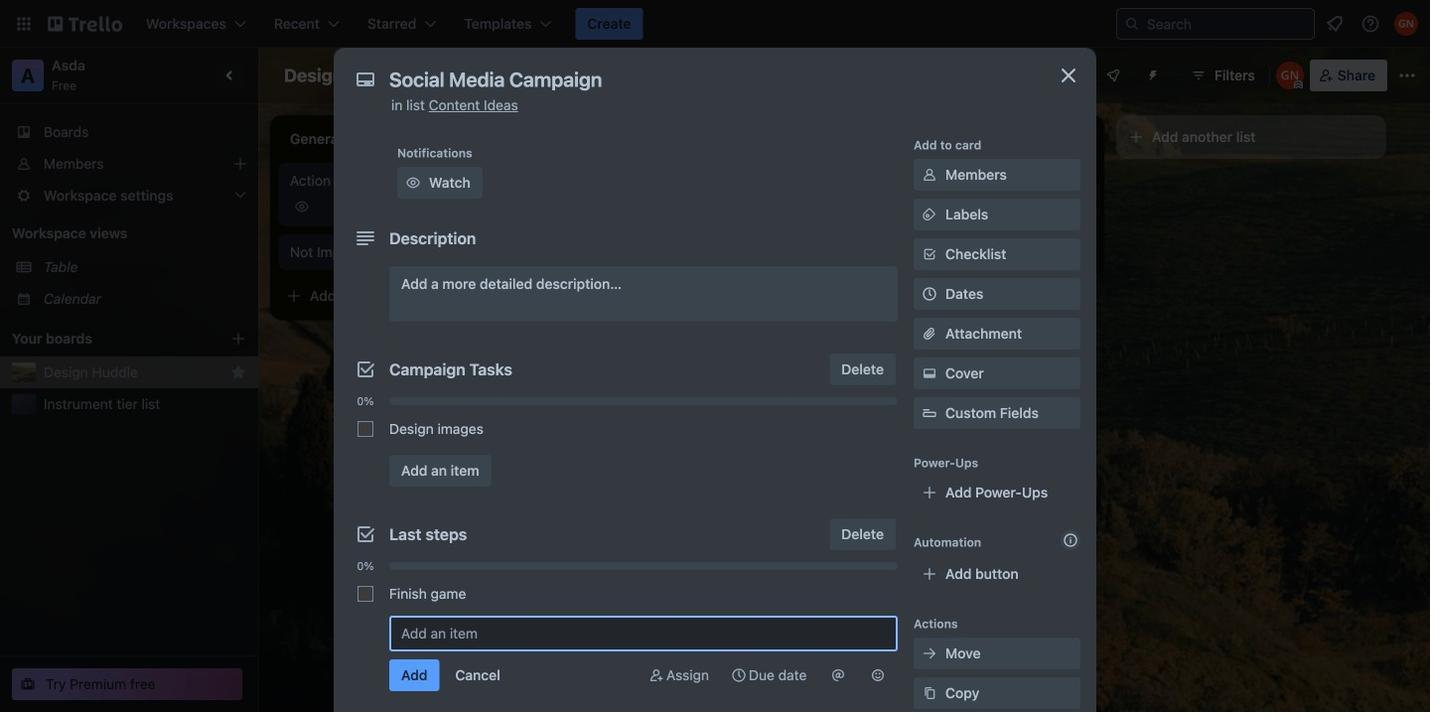 Task type: describe. For each thing, give the bounding box(es) containing it.
customize views image
[[589, 66, 609, 85]]

add board image
[[230, 331, 246, 347]]

Board name text field
[[274, 60, 419, 91]]

primary element
[[0, 0, 1430, 48]]

1 horizontal spatial create from template… image
[[791, 316, 806, 332]]

1 vertical spatial create from template… image
[[509, 288, 524, 304]]

show menu image
[[1397, 66, 1417, 85]]

0 vertical spatial create from template… image
[[1073, 244, 1089, 260]]

Search field
[[1140, 10, 1314, 38]]

starred icon image
[[230, 364, 246, 380]]



Task type: vqa. For each thing, say whether or not it's contained in the screenshot.
Add A More Detailed Description…
no



Task type: locate. For each thing, give the bounding box(es) containing it.
workspace visible image
[[467, 68, 483, 83]]

your boards with 2 items element
[[12, 327, 201, 351]]

sm image
[[920, 165, 940, 185], [403, 173, 423, 193], [646, 665, 666, 685], [729, 665, 749, 685], [868, 665, 888, 685], [920, 683, 940, 703]]

0 horizontal spatial create from template… image
[[509, 288, 524, 304]]

0 notifications image
[[1323, 12, 1347, 36]]

1 horizontal spatial generic name (namegeneric382024) image
[[1394, 12, 1418, 36]]

None text field
[[379, 62, 1035, 97]]

search image
[[1124, 16, 1140, 32]]

0 vertical spatial generic name (namegeneric382024) image
[[1394, 12, 1418, 36]]

automation image
[[1145, 68, 1161, 83]]

generic name (namegeneric382024) image
[[501, 195, 524, 219]]

0 horizontal spatial generic name (namegeneric382024) image
[[1276, 62, 1304, 89]]

2 vertical spatial create from template… image
[[791, 316, 806, 332]]

create from template… image
[[1073, 244, 1089, 260], [509, 288, 524, 304], [791, 316, 806, 332]]

Add an item text field
[[389, 616, 898, 652]]

generic name (namegeneric382024) image down search field
[[1276, 62, 1304, 89]]

generic name (namegeneric382024) image right open information menu icon
[[1394, 12, 1418, 36]]

close dialog image
[[1057, 64, 1081, 87]]

generic name (namegeneric382024) image
[[1394, 12, 1418, 36], [1276, 62, 1304, 89]]

None submit
[[389, 659, 439, 691]]

sm image
[[920, 205, 940, 224], [920, 364, 940, 383], [920, 644, 940, 663], [828, 665, 848, 685]]

power ups image
[[1105, 68, 1121, 83]]

1 vertical spatial generic name (namegeneric382024) image
[[1276, 62, 1304, 89]]

2 horizontal spatial create from template… image
[[1073, 244, 1089, 260]]

None checkbox
[[358, 421, 373, 437], [358, 586, 373, 602], [358, 421, 373, 437], [358, 586, 373, 602]]

open information menu image
[[1361, 14, 1381, 34]]

star or unstar board image
[[431, 68, 447, 83]]



